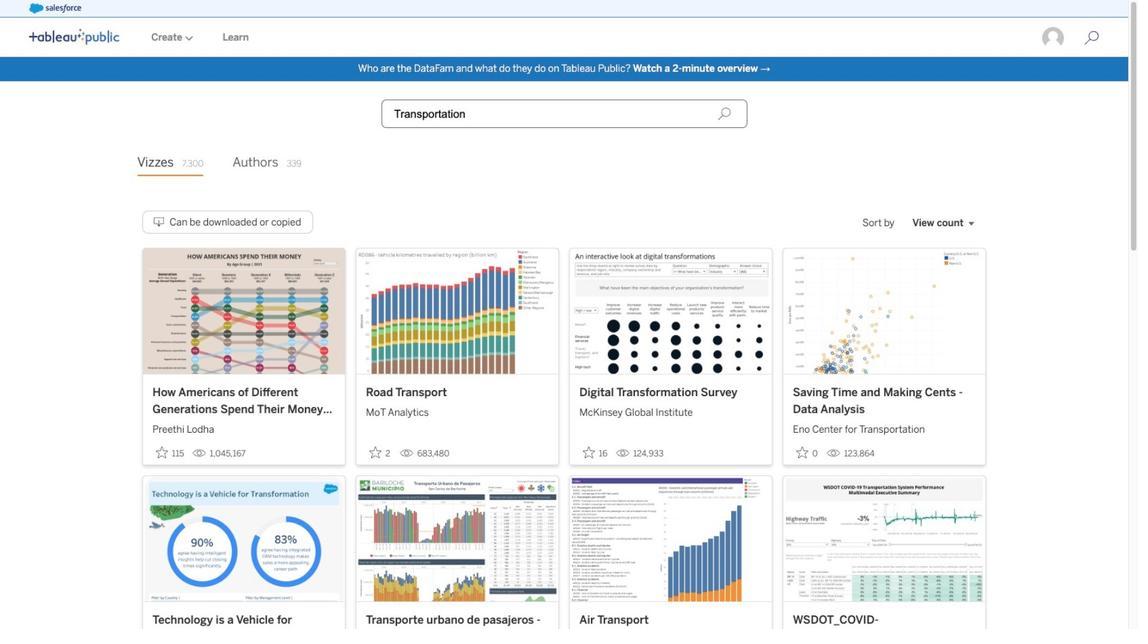 Task type: locate. For each thing, give the bounding box(es) containing it.
2 add favorite image from the left
[[370, 447, 382, 459]]

add favorite image
[[584, 447, 596, 459], [797, 447, 809, 459]]

add favorite image
[[156, 447, 169, 459], [370, 447, 382, 459]]

salesforce logo image
[[29, 4, 82, 13]]

3 add favorite button from the left
[[580, 443, 612, 463]]

2 add favorite button from the left
[[366, 443, 396, 463]]

workbook thumbnail image
[[143, 249, 345, 374], [357, 249, 559, 374], [570, 249, 773, 374], [784, 249, 986, 374], [143, 477, 345, 602], [357, 477, 559, 602], [570, 477, 773, 602], [784, 477, 986, 602]]

add favorite image for fourth the 'add favorite' button from the left
[[797, 447, 809, 459]]

2 add favorite image from the left
[[797, 447, 809, 459]]

add favorite image for 2nd the 'add favorite' button from right
[[584, 447, 596, 459]]

0 horizontal spatial add favorite image
[[584, 447, 596, 459]]

1 add favorite button from the left
[[153, 443, 188, 463]]

1 horizontal spatial add favorite image
[[370, 447, 382, 459]]

1 add favorite image from the left
[[584, 447, 596, 459]]

Add Favorite button
[[153, 443, 188, 463], [366, 443, 396, 463], [580, 443, 612, 463], [794, 443, 823, 463]]

add favorite image for fourth the 'add favorite' button from right
[[156, 447, 169, 459]]

1 add favorite image from the left
[[156, 447, 169, 459]]

0 horizontal spatial add favorite image
[[156, 447, 169, 459]]

1 horizontal spatial add favorite image
[[797, 447, 809, 459]]



Task type: describe. For each thing, give the bounding box(es) containing it.
Search input field
[[381, 100, 748, 128]]

go to search image
[[1071, 31, 1115, 45]]

gary.orlando image
[[1042, 26, 1066, 50]]

search image
[[718, 107, 732, 121]]

logo image
[[29, 29, 120, 45]]

4 add favorite button from the left
[[794, 443, 823, 463]]

create image
[[182, 36, 193, 41]]

add favorite image for 2nd the 'add favorite' button from left
[[370, 447, 382, 459]]



Task type: vqa. For each thing, say whether or not it's contained in the screenshot.
create icon
yes



